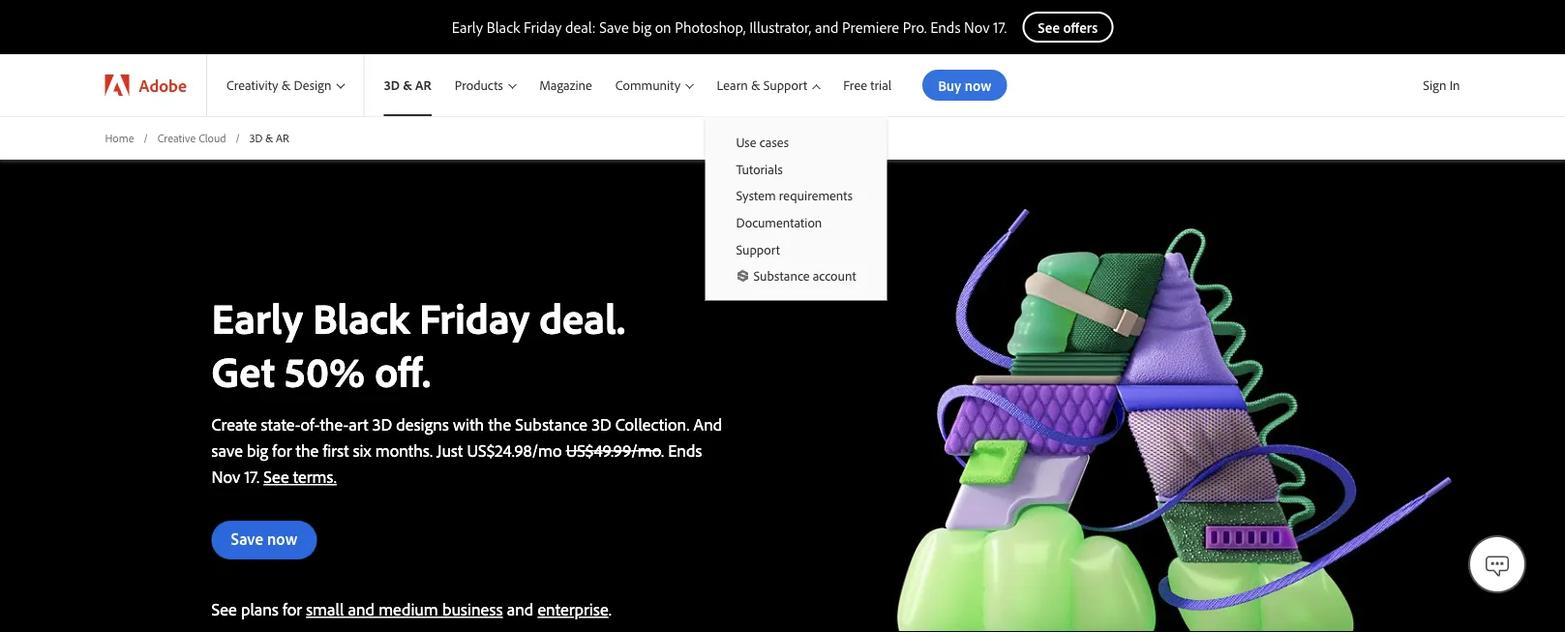 Task type: locate. For each thing, give the bounding box(es) containing it.
plans
[[241, 598, 279, 620]]

for inside create state-of-the-art 3d designs with the substance 3d collection. and save big for the first six months. just
[[272, 439, 292, 461]]

save left now
[[231, 529, 263, 549]]

off.
[[375, 344, 431, 398]]

support
[[764, 77, 808, 94], [736, 241, 780, 257]]

save
[[600, 17, 629, 37], [231, 529, 263, 549]]

99
[[614, 439, 632, 461]]

3d & ar
[[384, 77, 432, 94], [250, 130, 289, 145]]

1 horizontal spatial early
[[452, 17, 483, 37]]

ends
[[931, 17, 961, 37], [668, 439, 702, 461]]

us$ down with
[[467, 439, 495, 461]]

2 us$ from the left
[[566, 439, 594, 461]]

first
[[323, 439, 349, 461]]

1 vertical spatial friday
[[419, 291, 530, 345]]

small and medium business link
[[306, 598, 503, 620]]

​. ends nov 17.
[[212, 439, 702, 487]]

1 /mo from the left
[[532, 439, 562, 461]]

and right small
[[348, 598, 375, 620]]

& left design
[[282, 77, 291, 94]]

1 vertical spatial support
[[736, 241, 780, 257]]

system requirements link
[[705, 182, 888, 209]]

0 horizontal spatial early
[[212, 291, 303, 345]]

the up 24
[[488, 413, 511, 435]]

create state-of-the-art 3d designs with the substance 3d collection. and save big for the first six months. just
[[212, 413, 723, 461]]

0 vertical spatial see
[[264, 466, 289, 487]]

support link
[[705, 236, 888, 262]]

3d up '49' on the left bottom of page
[[592, 413, 612, 435]]

& left products
[[403, 77, 412, 94]]

1 horizontal spatial black
[[487, 17, 520, 37]]

free
[[844, 77, 868, 94]]

save now
[[231, 529, 298, 549]]

1 vertical spatial nov
[[212, 466, 240, 487]]

1 vertical spatial save
[[231, 529, 263, 549]]

0 vertical spatial black
[[487, 17, 520, 37]]

for right plans
[[283, 598, 302, 620]]

support right learn
[[764, 77, 808, 94]]

0 vertical spatial ar
[[416, 77, 432, 94]]

0 horizontal spatial us$
[[467, 439, 495, 461]]

& inside learn & support popup button
[[751, 77, 761, 94]]

black for get
[[313, 291, 410, 345]]

substance
[[754, 267, 810, 284], [515, 413, 588, 435]]

0 horizontal spatial substance
[[515, 413, 588, 435]]

learn & support button
[[705, 54, 832, 116]]

nov down save
[[212, 466, 240, 487]]

1 horizontal spatial nov
[[965, 17, 990, 37]]

1 horizontal spatial ends
[[931, 17, 961, 37]]

friday for deal.
[[419, 291, 530, 345]]

use cases link
[[705, 129, 888, 156]]

and left premiere
[[815, 17, 839, 37]]

1 vertical spatial early
[[212, 291, 303, 345]]

0 vertical spatial substance
[[754, 267, 810, 284]]

ar left products
[[416, 77, 432, 94]]

1 horizontal spatial see
[[264, 466, 289, 487]]

early inside early black friday deal. get 50% off.
[[212, 291, 303, 345]]

0 horizontal spatial the
[[296, 439, 319, 461]]

1 horizontal spatial us$
[[566, 439, 594, 461]]

requirements
[[779, 187, 853, 204]]

0 vertical spatial support
[[764, 77, 808, 94]]

/mo right 24
[[532, 439, 562, 461]]

1 horizontal spatial /mo
[[632, 439, 661, 461]]

3d
[[384, 77, 400, 94], [250, 130, 263, 145], [373, 413, 392, 435], [592, 413, 612, 435]]

1 vertical spatial ends
[[668, 439, 702, 461]]

0 vertical spatial for
[[272, 439, 292, 461]]

cases
[[760, 134, 789, 151]]

black inside early black friday deal. get 50% off.
[[313, 291, 410, 345]]

& right learn
[[751, 77, 761, 94]]

black for save
[[487, 17, 520, 37]]

collection.
[[616, 413, 690, 435]]

nov right pro.
[[965, 17, 990, 37]]

see left terms.
[[264, 466, 289, 487]]

17.
[[994, 17, 1007, 37], [244, 466, 260, 487]]

early
[[452, 17, 483, 37], [212, 291, 303, 345]]

sign in button
[[1420, 69, 1465, 102]]

0 vertical spatial 3d & ar
[[384, 77, 432, 94]]

0 vertical spatial friday
[[524, 17, 562, 37]]

1 vertical spatial 17.
[[244, 466, 260, 487]]

& inside creativity & design dropdown button
[[282, 77, 291, 94]]

0 horizontal spatial ar
[[276, 130, 289, 145]]

products
[[455, 77, 503, 94]]

friday inside early black friday deal. get 50% off.
[[419, 291, 530, 345]]

1 horizontal spatial the
[[488, 413, 511, 435]]

documentation link
[[705, 209, 888, 236]]

the
[[488, 413, 511, 435], [296, 439, 319, 461]]

big right save
[[247, 439, 268, 461]]

and right business
[[507, 598, 534, 620]]

ar down creativity & design dropdown button
[[276, 130, 289, 145]]

3d & ar down creativity & design
[[250, 130, 289, 145]]

save right the deal:
[[600, 17, 629, 37]]

1 vertical spatial see
[[212, 598, 237, 620]]

1 horizontal spatial 17.
[[994, 17, 1007, 37]]

and
[[815, 17, 839, 37], [348, 598, 375, 620], [507, 598, 534, 620]]

creative cloud link
[[158, 130, 226, 146]]

& inside 3d & ar link
[[403, 77, 412, 94]]

early for early black friday deal. get 50% off.
[[212, 291, 303, 345]]

nov inside '​. ends nov 17.'
[[212, 466, 240, 487]]

0 horizontal spatial see
[[212, 598, 237, 620]]

six
[[353, 439, 371, 461]]

group
[[705, 116, 888, 301]]

0 horizontal spatial 17.
[[244, 466, 260, 487]]

big left on
[[633, 17, 652, 37]]

see left plans
[[212, 598, 237, 620]]

17. left see terms. link
[[244, 466, 260, 487]]

3d & ar left products
[[384, 77, 432, 94]]

big
[[633, 17, 652, 37], [247, 439, 268, 461]]

group containing use cases
[[705, 116, 888, 301]]

ends right pro.
[[931, 17, 961, 37]]

0 horizontal spatial 3d & ar
[[250, 130, 289, 145]]

0 horizontal spatial nov
[[212, 466, 240, 487]]

months.
[[375, 439, 433, 461]]

use
[[736, 134, 757, 151]]

1 vertical spatial substance
[[515, 413, 588, 435]]

ends inside '​. ends nov 17.'
[[668, 439, 702, 461]]

1 vertical spatial ar
[[276, 130, 289, 145]]

for down state-
[[272, 439, 292, 461]]

0 horizontal spatial black
[[313, 291, 410, 345]]

early black friday deal. get 50% off.
[[212, 291, 626, 398]]

see for see terms.
[[264, 466, 289, 487]]

& for creativity & design dropdown button
[[282, 77, 291, 94]]

ar
[[416, 77, 432, 94], [276, 130, 289, 145]]

us$24.98 per month per license element
[[467, 439, 562, 461]]

0 horizontal spatial ends
[[668, 439, 702, 461]]

0 vertical spatial early
[[452, 17, 483, 37]]

0 vertical spatial save
[[600, 17, 629, 37]]

1 vertical spatial black
[[313, 291, 410, 345]]

creative cloud
[[158, 130, 226, 145]]

0 vertical spatial big
[[633, 17, 652, 37]]

the down the 'of-'
[[296, 439, 319, 461]]

1 horizontal spatial and
[[507, 598, 534, 620]]

1 horizontal spatial substance
[[754, 267, 810, 284]]

substance up us$ 24 . 98 /mo us$ 49 . 99 /mo
[[515, 413, 588, 435]]

get
[[212, 344, 275, 398]]

just
[[437, 439, 463, 461]]

see
[[264, 466, 289, 487], [212, 598, 237, 620]]

1 vertical spatial big
[[247, 439, 268, 461]]

us$ left '99'
[[566, 439, 594, 461]]

17. right pro.
[[994, 17, 1007, 37]]

business
[[442, 598, 503, 620]]

0 vertical spatial 17.
[[994, 17, 1007, 37]]

system
[[736, 187, 776, 204]]

create
[[212, 413, 257, 435]]

see for see plans for small and medium business and enterprise .
[[212, 598, 237, 620]]

2 /mo from the left
[[632, 439, 661, 461]]

/mo
[[532, 439, 562, 461], [632, 439, 661, 461]]

early black friday deal: save big on photoshop, illustrator, and premiere pro. ends nov 17.
[[452, 17, 1007, 37]]

/mo down the collection.
[[632, 439, 661, 461]]

1 vertical spatial 3d & ar
[[250, 130, 289, 145]]

products button
[[443, 54, 528, 116]]

2 horizontal spatial and
[[815, 17, 839, 37]]

support down "documentation"
[[736, 241, 780, 257]]

0 horizontal spatial big
[[247, 439, 268, 461]]

1 horizontal spatial 3d & ar
[[384, 77, 432, 94]]

trial
[[871, 77, 892, 94]]

0 horizontal spatial /mo
[[532, 439, 562, 461]]

us$
[[467, 439, 495, 461], [566, 439, 594, 461]]

friday
[[524, 17, 562, 37], [419, 291, 530, 345]]

substance inside group
[[754, 267, 810, 284]]

1 horizontal spatial save
[[600, 17, 629, 37]]

&
[[282, 77, 291, 94], [403, 77, 412, 94], [751, 77, 761, 94], [265, 130, 273, 145]]

substance down support link
[[754, 267, 810, 284]]

adobe link
[[86, 54, 206, 116]]

community
[[616, 77, 681, 94]]

.
[[512, 439, 514, 461], [611, 439, 614, 461], [609, 598, 612, 620]]

ends right ​.
[[668, 439, 702, 461]]

black
[[487, 17, 520, 37], [313, 291, 410, 345]]

0 horizontal spatial and
[[348, 598, 375, 620]]



Task type: describe. For each thing, give the bounding box(es) containing it.
& down creativity & design
[[265, 130, 273, 145]]

community button
[[604, 54, 705, 116]]

terms.
[[293, 466, 337, 487]]

1 horizontal spatial ar
[[416, 77, 432, 94]]

use cases
[[736, 134, 789, 151]]

medium
[[379, 598, 438, 620]]

substance inside create state-of-the-art 3d designs with the substance 3d collection. and save big for the first six months. just
[[515, 413, 588, 435]]

save
[[212, 439, 243, 461]]

on
[[655, 17, 672, 37]]

illustrator,
[[750, 17, 812, 37]]

24
[[495, 439, 512, 461]]

magazine link
[[528, 54, 604, 116]]

creativity
[[227, 77, 278, 94]]

system requirements
[[736, 187, 853, 204]]

support inside group
[[736, 241, 780, 257]]

sign in
[[1424, 77, 1461, 93]]

big inside create state-of-the-art 3d designs with the substance 3d collection. and save big for the first six months. just
[[247, 439, 268, 461]]

0 horizontal spatial save
[[231, 529, 263, 549]]

pro.
[[903, 17, 927, 37]]

see plans for small and medium business and enterprise .
[[212, 598, 612, 620]]

50%
[[285, 344, 365, 398]]

49
[[594, 439, 611, 461]]

learn & support
[[717, 77, 808, 94]]

deal:
[[566, 17, 596, 37]]

creative
[[158, 130, 196, 145]]

and
[[694, 413, 723, 435]]

3d right design
[[384, 77, 400, 94]]

​.
[[661, 439, 664, 461]]

free trial
[[844, 77, 892, 94]]

& for learn & support popup button
[[751, 77, 761, 94]]

sign
[[1424, 77, 1447, 93]]

1 horizontal spatial big
[[633, 17, 652, 37]]

save now link
[[212, 521, 317, 560]]

early for early black friday deal: save big on photoshop, illustrator, and premiere pro. ends nov 17.
[[452, 17, 483, 37]]

state-
[[261, 413, 301, 435]]

designs
[[396, 413, 449, 435]]

of-
[[301, 413, 320, 435]]

enterprise link
[[538, 598, 609, 620]]

creativity & design
[[227, 77, 332, 94]]

deal.
[[540, 291, 626, 345]]

in
[[1450, 77, 1461, 93]]

documentation
[[736, 214, 822, 231]]

3d & ar link
[[365, 54, 443, 116]]

home link
[[105, 130, 134, 146]]

cloud
[[199, 130, 226, 145]]

0 vertical spatial ends
[[931, 17, 961, 37]]

the-
[[320, 413, 349, 435]]

1 us$ from the left
[[467, 439, 495, 461]]

support inside popup button
[[764, 77, 808, 94]]

home
[[105, 130, 134, 145]]

substance account
[[754, 267, 857, 284]]

3d right cloud
[[250, 130, 263, 145]]

1 vertical spatial for
[[283, 598, 302, 620]]

adobe
[[139, 74, 187, 96]]

substance account link
[[705, 262, 888, 289]]

0 vertical spatial nov
[[965, 17, 990, 37]]

& for 3d & ar link
[[403, 77, 412, 94]]

account
[[813, 267, 857, 284]]

us$ 24 . 98 /mo us$ 49 . 99 /mo
[[467, 439, 661, 461]]

small
[[306, 598, 344, 620]]

17. inside '​. ends nov 17.'
[[244, 466, 260, 487]]

design
[[294, 77, 332, 94]]

photoshop,
[[675, 17, 746, 37]]

creativity & design button
[[207, 54, 364, 116]]

0 vertical spatial the
[[488, 413, 511, 435]]

art
[[349, 413, 369, 435]]

learn
[[717, 77, 748, 94]]

now
[[267, 529, 298, 549]]

98
[[514, 439, 532, 461]]

enterprise
[[538, 598, 609, 620]]

tutorials
[[736, 160, 783, 177]]

friday for deal:
[[524, 17, 562, 37]]

see terms. link
[[264, 466, 337, 487]]

see terms.
[[264, 466, 337, 487]]

regularly at us$49.99 per month per license element
[[566, 439, 661, 461]]

tutorials link
[[705, 156, 888, 182]]

premiere
[[843, 17, 900, 37]]

3d right art
[[373, 413, 392, 435]]

magazine
[[540, 77, 593, 94]]

free trial link
[[832, 54, 904, 116]]

1 vertical spatial the
[[296, 439, 319, 461]]

with
[[453, 413, 484, 435]]



Task type: vqa. For each thing, say whether or not it's contained in the screenshot.
Video inside the Video editing that's always a cut above.
no



